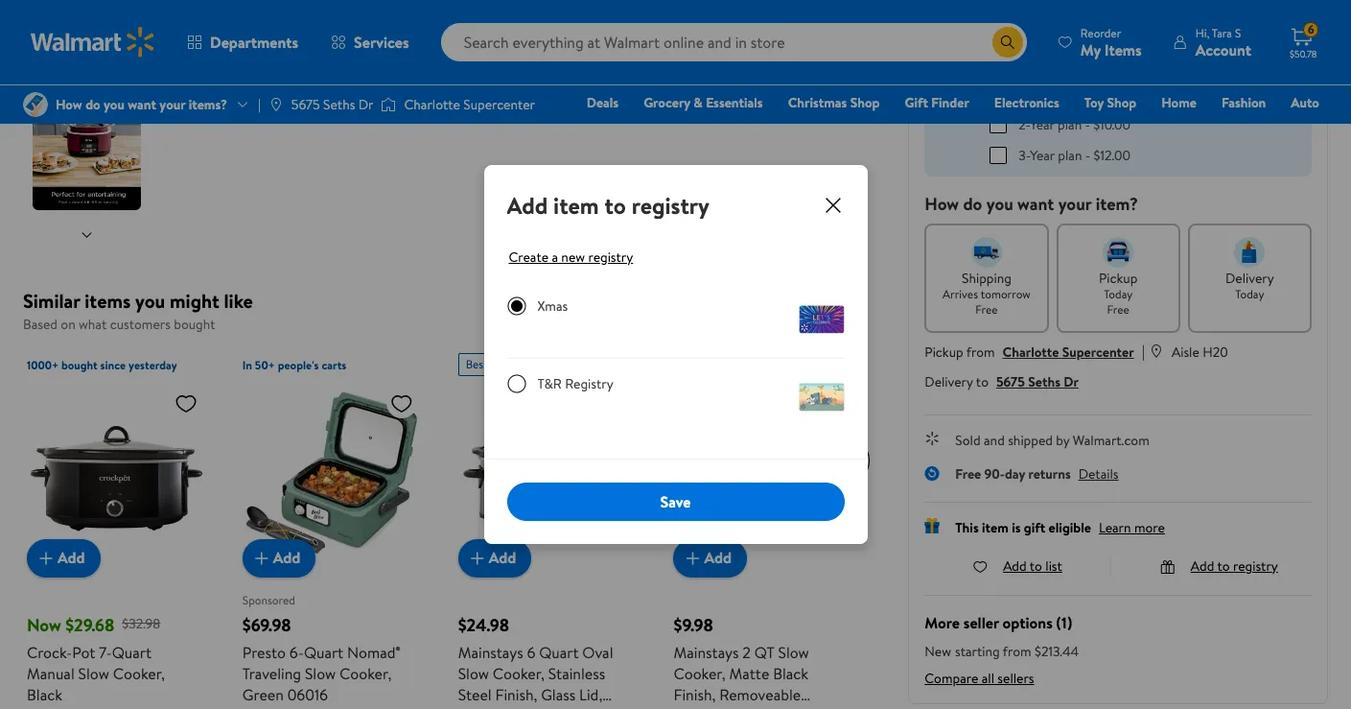 Task type: describe. For each thing, give the bounding box(es) containing it.
finish, inside $9.98 mainstays 2 qt slow cooker, matte black finish, removeable stoneware pot, mo
[[674, 684, 716, 705]]

learn more button
[[1099, 518, 1166, 537]]

more seller options (1) new starting from $213.44 compare all sellers
[[925, 612, 1079, 687]]

toy shop link
[[1076, 92, 1146, 113]]

90-
[[985, 464, 1005, 483]]

- for $12.00
[[1086, 145, 1091, 165]]

one debit link
[[1165, 119, 1247, 140]]

$24.98 mainstays 6 quart oval slow cooker, stainless steel finish, glass lid, model # ms54100112168s
[[458, 613, 628, 709]]

to inside add item to registry dialog
[[605, 189, 626, 222]]

details button
[[1079, 464, 1119, 483]]

do
[[964, 191, 983, 215]]

product group containing now $29.68
[[27, 345, 205, 709]]

$12.00
[[1094, 145, 1131, 165]]

debit
[[1205, 120, 1238, 139]]

one debit
[[1173, 120, 1238, 139]]

want
[[1018, 191, 1055, 215]]

add inside dialog
[[507, 189, 548, 222]]

customers
[[110, 315, 171, 334]]

save
[[661, 491, 691, 512]]

free inside pickup today free
[[1108, 301, 1130, 317]]

now $29.68 $32.98 crock-pot 7-quart manual slow cooker, black
[[27, 613, 165, 705]]

add button for $9.98
[[674, 539, 747, 577]]

christmas shop link
[[780, 92, 889, 113]]

- for $10.00
[[1086, 115, 1091, 134]]

registry for create a new registry
[[589, 247, 634, 267]]

gift finder
[[905, 93, 970, 112]]

now
[[27, 613, 61, 637]]

seller for more
[[964, 612, 1000, 633]]

how do you want your item?
[[925, 191, 1139, 215]]

toy shop
[[1085, 93, 1137, 112]]

registry for add item to registry
[[632, 189, 710, 222]]

actual color list
[[921, 0, 1316, 30]]

$213.44
[[1035, 641, 1079, 661]]

delivery today
[[1226, 268, 1275, 302]]

quart inside $24.98 mainstays 6 quart oval slow cooker, stainless steel finish, glass lid, model # ms54100112168s
[[539, 641, 579, 662]]

to for add to list
[[1030, 556, 1043, 575]]

&
[[694, 93, 703, 112]]

product group containing $9.98
[[674, 345, 852, 709]]

pickup for pickup from charlotte supercenter |
[[925, 342, 964, 361]]

06016
[[287, 684, 328, 705]]

delivery for today
[[1226, 268, 1275, 287]]

item for this
[[982, 518, 1009, 537]]

and
[[984, 430, 1005, 449]]

walmart image
[[31, 27, 155, 58]]

christmas
[[788, 93, 847, 112]]

presto
[[243, 641, 286, 662]]

registry for auto registry
[[1099, 120, 1148, 139]]

T&R Registry radio
[[507, 374, 526, 393]]

3-year plan - $12.00
[[1019, 145, 1131, 165]]

2-Year plan - $10.00 checkbox
[[990, 116, 1008, 133]]

slow inside now $29.68 $32.98 crock-pot 7-quart manual slow cooker, black
[[78, 662, 109, 684]]

is
[[1012, 518, 1021, 537]]

2 vertical spatial registry
[[1234, 556, 1279, 575]]

50+
[[255, 356, 275, 373]]

home
[[1162, 93, 1197, 112]]

gifting made easy image
[[925, 518, 941, 533]]

in
[[243, 356, 252, 373]]

add a protection plan what's covered
[[990, 71, 1214, 90]]

all
[[982, 668, 995, 687]]

shipping arrives tomorrow free
[[943, 268, 1031, 317]]

add to registry button
[[1161, 556, 1279, 575]]

new
[[562, 247, 585, 267]]

sponsored $69.98 presto 6-quart nomad® traveling slow cooker, green  06016
[[243, 592, 401, 705]]

mainstays 2 qt slow cooker, matte black finish, removeable stoneware pot, model ms54100112165b image
[[674, 383, 852, 562]]

green
[[243, 684, 284, 705]]

covered
[[1167, 71, 1214, 90]]

you for want
[[987, 191, 1014, 215]]

Walmart Site-Wide search field
[[441, 23, 1027, 61]]

Xmas radio
[[507, 297, 526, 316]]

auto
[[1292, 93, 1320, 112]]

what's
[[1125, 71, 1164, 90]]

starting
[[956, 641, 1000, 661]]

add button for $24.98
[[458, 539, 532, 577]]

how
[[925, 191, 960, 215]]

shop for christmas shop
[[851, 93, 880, 112]]

slow inside $9.98 mainstays 2 qt slow cooker, matte black finish, removeable stoneware pot, mo
[[779, 641, 810, 662]]

product group containing $69.98
[[243, 345, 421, 709]]

add to favorites list, crock-pot 7-quart manual slow cooker, black image
[[175, 391, 198, 415]]

pickup today free
[[1100, 268, 1138, 317]]

cooker, inside sponsored $69.98 presto 6-quart nomad® traveling slow cooker, green  06016
[[340, 662, 392, 684]]

h20
[[1203, 342, 1229, 361]]

seller for best
[[491, 355, 518, 372]]

wpp logo image
[[941, 69, 975, 104]]

add button for sponsored
[[243, 539, 316, 577]]

to for delivery to 5675 seths dr
[[977, 372, 989, 391]]

seths
[[1029, 372, 1061, 391]]

intent image for shipping image
[[972, 237, 1003, 267]]

tomorrow
[[981, 285, 1031, 302]]

from inside pickup from charlotte supercenter |
[[967, 342, 996, 361]]

ninja foodi possible cooker 8.5qt multi-cooker, cherry tarte, mc1000wm - image 4 of 14 image
[[33, 0, 145, 86]]

walmart+
[[1263, 120, 1320, 139]]

since for 500+
[[743, 356, 768, 373]]

$9.98
[[674, 613, 714, 637]]

0 vertical spatial plan
[[1093, 71, 1118, 90]]

gift
[[905, 93, 929, 112]]

500+
[[674, 356, 701, 373]]

(1)
[[1057, 612, 1073, 633]]

pickup for pickup today free
[[1100, 268, 1138, 287]]

home link
[[1153, 92, 1206, 113]]

intent image for pickup image
[[1104, 237, 1134, 267]]

bought inside similar items you might like based on what customers bought
[[174, 315, 215, 334]]

free 90-day returns details
[[956, 464, 1119, 483]]

add to registry
[[1191, 556, 1279, 575]]

new
[[925, 641, 952, 661]]

deals
[[587, 93, 619, 112]]

free inside shipping arrives tomorrow free
[[976, 301, 998, 317]]

year for 3-
[[1031, 145, 1055, 165]]

model
[[458, 705, 500, 709]]

yesterday for 1000+ bought since yesterday
[[129, 356, 177, 373]]

lid,
[[580, 684, 603, 705]]

since for 1000+
[[100, 356, 126, 373]]

save button
[[507, 483, 845, 521]]

like
[[224, 288, 253, 314]]

slow inside $24.98 mainstays 6 quart oval slow cooker, stainless steel finish, glass lid, model # ms54100112168s
[[458, 662, 489, 684]]

pot,
[[748, 705, 775, 709]]

add to cart image for now
[[35, 546, 58, 569]]

3-Year plan - $12.00 checkbox
[[990, 146, 1008, 164]]

shop for toy shop
[[1108, 93, 1137, 112]]

list
[[1046, 556, 1063, 575]]

6 inside $24.98 mainstays 6 quart oval slow cooker, stainless steel finish, glass lid, model # ms54100112168s
[[527, 641, 536, 662]]

6 inside 6 $50.78
[[1309, 21, 1315, 38]]

$10.00
[[1094, 115, 1131, 134]]

intent image for delivery image
[[1235, 237, 1266, 267]]

bought for 500+ bought since yesterday
[[704, 356, 740, 373]]

electronics
[[995, 93, 1060, 112]]

might
[[170, 288, 219, 314]]

this item is gift eligible learn more
[[956, 518, 1166, 537]]

next image image
[[79, 227, 95, 242]]

stoneware
[[674, 705, 744, 709]]

slow inside sponsored $69.98 presto 6-quart nomad® traveling slow cooker, green  06016
[[305, 662, 336, 684]]

on
[[61, 315, 75, 334]]

details
[[1079, 464, 1119, 483]]



Task type: locate. For each thing, give the bounding box(es) containing it.
ninja foodi possible cooker 8.5qt multi-cooker, cherry tarte, mc1000wm - image 5 of 14 image
[[33, 98, 145, 210]]

2-
[[1019, 115, 1030, 134]]

today down intent image for pickup
[[1104, 285, 1133, 302]]

what
[[79, 315, 107, 334]]

last added animal friends walmart gift card image
[[799, 374, 845, 420]]

add item to registry dialog
[[484, 165, 868, 544]]

you
[[987, 191, 1014, 215], [135, 288, 165, 314]]

0 vertical spatial 6
[[1309, 21, 1315, 38]]

1 add button from the left
[[27, 539, 100, 577]]

1 horizontal spatial since
[[743, 356, 768, 373]]

1 horizontal spatial add to cart image
[[250, 546, 273, 569]]

registry inside auto registry
[[1099, 120, 1148, 139]]

2 horizontal spatial quart
[[539, 641, 579, 662]]

add to cart image
[[35, 546, 58, 569], [250, 546, 273, 569], [466, 546, 489, 569]]

0 vertical spatial -
[[1086, 115, 1091, 134]]

7-
[[99, 641, 112, 662]]

0 horizontal spatial today
[[1104, 285, 1133, 302]]

#
[[504, 705, 514, 709]]

1 horizontal spatial quart
[[304, 641, 344, 662]]

add to cart image for sponsored
[[250, 546, 273, 569]]

presto 6-quart nomad® traveling slow cooker, green  06016 image
[[243, 383, 421, 562]]

add to cart image
[[682, 546, 705, 569]]

you right do
[[987, 191, 1014, 215]]

slow right qt
[[779, 641, 810, 662]]

0 horizontal spatial item
[[554, 189, 599, 222]]

delivery for to
[[925, 372, 974, 391]]

mainstays 6 quart oval slow cooker, stainless steel finish, glass lid, model # ms54100112168s image
[[458, 383, 637, 562]]

supercenter
[[1063, 342, 1135, 361]]

-
[[1086, 115, 1091, 134], [1086, 145, 1091, 165]]

1 year from the top
[[1030, 115, 1055, 134]]

cooker, up stoneware
[[674, 662, 726, 684]]

deals link
[[578, 92, 628, 113]]

seller inside more seller options (1) new starting from $213.44 compare all sellers
[[964, 612, 1000, 633]]

xmas
[[538, 297, 568, 316]]

from
[[967, 342, 996, 361], [1003, 641, 1032, 661]]

0 horizontal spatial 6
[[527, 641, 536, 662]]

bought for 1000+ bought since yesterday
[[61, 356, 98, 373]]

cooker, inside $24.98 mainstays 6 quart oval slow cooker, stainless steel finish, glass lid, model # ms54100112168s
[[493, 662, 545, 684]]

1 quart from the left
[[112, 641, 152, 662]]

christmas shop
[[788, 93, 880, 112]]

2 vertical spatial plan
[[1059, 145, 1083, 165]]

mainstays for $9.98
[[674, 641, 739, 662]]

0 horizontal spatial yesterday
[[129, 356, 177, 373]]

1 vertical spatial a
[[552, 247, 558, 267]]

1 yesterday from the left
[[129, 356, 177, 373]]

1 horizontal spatial mainstays
[[674, 641, 739, 662]]

yesterday up "last added animal friends walmart gift card" image
[[771, 356, 820, 373]]

free down the shipping
[[976, 301, 998, 317]]

1 vertical spatial delivery
[[925, 372, 974, 391]]

you for might
[[135, 288, 165, 314]]

plan down 2-year plan - $10.00
[[1059, 145, 1083, 165]]

0 vertical spatial from
[[967, 342, 996, 361]]

add to list
[[1004, 556, 1063, 575]]

1 vertical spatial item
[[982, 518, 1009, 537]]

what's covered button
[[1125, 71, 1214, 90]]

0 horizontal spatial bought
[[61, 356, 98, 373]]

quart down the '$32.98'
[[112, 641, 152, 662]]

create a new registry button
[[503, 247, 639, 267]]

0 horizontal spatial delivery
[[925, 372, 974, 391]]

registry link
[[1091, 119, 1157, 140]]

0 horizontal spatial add to cart image
[[35, 546, 58, 569]]

3 add to cart image from the left
[[466, 546, 489, 569]]

your
[[1059, 191, 1092, 215]]

0 vertical spatial registry
[[632, 189, 710, 222]]

item for add
[[554, 189, 599, 222]]

quart up 06016
[[304, 641, 344, 662]]

1 vertical spatial registry
[[589, 247, 634, 267]]

t&r registry
[[538, 374, 614, 393]]

0 vertical spatial year
[[1030, 115, 1055, 134]]

a left new on the top
[[552, 247, 558, 267]]

2 finish, from the left
[[674, 684, 716, 705]]

bought down might
[[174, 315, 215, 334]]

3 product group from the left
[[458, 345, 637, 709]]

1 product group from the left
[[27, 345, 205, 709]]

add button down save button at the bottom
[[674, 539, 747, 577]]

a for create
[[552, 247, 558, 267]]

add to cart image up now
[[35, 546, 58, 569]]

mainstays inside $24.98 mainstays 6 quart oval slow cooker, stainless steel finish, glass lid, model # ms54100112168s
[[458, 641, 524, 662]]

year right 3-year plan - $12.00 option
[[1031, 145, 1055, 165]]

year
[[1030, 115, 1055, 134], [1031, 145, 1055, 165]]

day
[[1005, 464, 1026, 483]]

1 vertical spatial seller
[[964, 612, 1000, 633]]

Search search field
[[441, 23, 1027, 61]]

finish, inside $24.98 mainstays 6 quart oval slow cooker, stainless steel finish, glass lid, model # ms54100112168s
[[496, 684, 538, 705]]

crock-pot 7-quart manual slow cooker, black image
[[27, 383, 205, 562]]

learn
[[1099, 518, 1132, 537]]

plan for $10.00
[[1058, 115, 1082, 134]]

2 quart from the left
[[304, 641, 344, 662]]

quart left oval
[[539, 641, 579, 662]]

1 vertical spatial 6
[[527, 641, 536, 662]]

oval
[[583, 641, 614, 662]]

mainstays inside $9.98 mainstays 2 qt slow cooker, matte black finish, removeable stoneware pot, mo
[[674, 641, 739, 662]]

a
[[1018, 71, 1024, 90], [552, 247, 558, 267]]

1 horizontal spatial bought
[[174, 315, 215, 334]]

3 add button from the left
[[458, 539, 532, 577]]

0 horizontal spatial seller
[[491, 355, 518, 372]]

pickup down arrives
[[925, 342, 964, 361]]

1 horizontal spatial pickup
[[1100, 268, 1138, 287]]

cooker, right 06016
[[340, 662, 392, 684]]

option group inside add item to registry dialog
[[507, 281, 845, 436]]

1 horizontal spatial 6
[[1309, 21, 1315, 38]]

3 quart from the left
[[539, 641, 579, 662]]

- left $12.00
[[1086, 145, 1091, 165]]

6 left stainless
[[527, 641, 536, 662]]

1 vertical spatial year
[[1031, 145, 1055, 165]]

6-
[[290, 641, 304, 662]]

- down toy
[[1086, 115, 1091, 134]]

cooker, inside $9.98 mainstays 2 qt slow cooker, matte black finish, removeable stoneware pot, mo
[[674, 662, 726, 684]]

next slide for similar items you might like list image
[[824, 437, 871, 483]]

electronics link
[[986, 92, 1069, 113]]

more
[[925, 612, 960, 633]]

0 horizontal spatial pickup
[[925, 342, 964, 361]]

slow right manual
[[78, 662, 109, 684]]

shop up '$10.00'
[[1108, 93, 1137, 112]]

1 since from the left
[[100, 356, 126, 373]]

0 vertical spatial pickup
[[1100, 268, 1138, 287]]

year down electronics
[[1030, 115, 1055, 134]]

plan up toy shop
[[1093, 71, 1118, 90]]

year for 2-
[[1030, 115, 1055, 134]]

1 vertical spatial from
[[1003, 641, 1032, 661]]

product group containing $24.98
[[458, 345, 637, 709]]

add to cart image up sponsored at the bottom left of the page
[[250, 546, 273, 569]]

close dialog image
[[822, 194, 845, 217]]

free left 90-
[[956, 464, 982, 483]]

2 since from the left
[[743, 356, 768, 373]]

to
[[605, 189, 626, 222], [977, 372, 989, 391], [1030, 556, 1043, 575], [1218, 556, 1231, 575]]

0 vertical spatial a
[[1018, 71, 1024, 90]]

1 horizontal spatial a
[[1018, 71, 1024, 90]]

bought right 500+
[[704, 356, 740, 373]]

1 horizontal spatial black
[[773, 662, 809, 684]]

plan
[[1093, 71, 1118, 90], [1058, 115, 1082, 134], [1059, 145, 1083, 165]]

1 vertical spatial pickup
[[925, 342, 964, 361]]

yesterday
[[129, 356, 177, 373], [771, 356, 820, 373]]

dr
[[1064, 372, 1079, 391]]

stainless
[[549, 662, 606, 684]]

4 add button from the left
[[674, 539, 747, 577]]

a up electronics link
[[1018, 71, 1024, 90]]

add
[[990, 71, 1014, 90], [507, 189, 548, 222], [58, 547, 85, 568], [273, 547, 301, 568], [489, 547, 516, 568], [705, 547, 732, 568], [1004, 556, 1027, 575], [1191, 556, 1215, 575]]

1 mainstays from the left
[[458, 641, 524, 662]]

black inside now $29.68 $32.98 crock-pot 7-quart manual slow cooker, black
[[27, 684, 62, 705]]

1 horizontal spatial yesterday
[[771, 356, 820, 373]]

today down intent image for delivery
[[1236, 285, 1265, 302]]

add button up $24.98
[[458, 539, 532, 577]]

sold and shipped by walmart.com
[[956, 430, 1150, 449]]

1 today from the left
[[1104, 285, 1133, 302]]

gift
[[1025, 518, 1046, 537]]

shop
[[851, 93, 880, 112], [1108, 93, 1137, 112]]

2 add button from the left
[[243, 539, 316, 577]]

1 horizontal spatial delivery
[[1226, 268, 1275, 287]]

seller up 'starting' at the bottom right of page
[[964, 612, 1000, 633]]

0 horizontal spatial you
[[135, 288, 165, 314]]

2 horizontal spatial add to cart image
[[466, 546, 489, 569]]

2 add to cart image from the left
[[250, 546, 273, 569]]

finish,
[[496, 684, 538, 705], [674, 684, 716, 705]]

best seller
[[466, 355, 518, 372]]

bought right 1000+
[[61, 356, 98, 373]]

essentials
[[706, 93, 763, 112]]

grocery & essentials
[[644, 93, 763, 112]]

black right "matte"
[[773, 662, 809, 684]]

seller up the t&r registry "option"
[[491, 355, 518, 372]]

1 finish, from the left
[[496, 684, 538, 705]]

add to cart image up $24.98
[[466, 546, 489, 569]]

you inside similar items you might like based on what customers bought
[[135, 288, 165, 314]]

6 up $50.78 on the top of the page
[[1309, 21, 1315, 38]]

item inside dialog
[[554, 189, 599, 222]]

2 year from the top
[[1031, 145, 1055, 165]]

2 horizontal spatial bought
[[704, 356, 740, 373]]

black inside $9.98 mainstays 2 qt slow cooker, matte black finish, removeable stoneware pot, mo
[[773, 662, 809, 684]]

registry inside dialog
[[565, 374, 614, 393]]

today for pickup
[[1104, 285, 1133, 302]]

6 $50.78
[[1290, 21, 1318, 60]]

from inside more seller options (1) new starting from $213.44 compare all sellers
[[1003, 641, 1032, 661]]

2 product group from the left
[[243, 345, 421, 709]]

walmart.com
[[1073, 430, 1150, 449]]

today inside delivery today
[[1236, 285, 1265, 302]]

from up delivery to 5675 seths dr
[[967, 342, 996, 361]]

mainstays for $24.98
[[458, 641, 524, 662]]

$24.98
[[458, 613, 510, 637]]

since down what
[[100, 356, 126, 373]]

1 horizontal spatial seller
[[964, 612, 1000, 633]]

today inside pickup today free
[[1104, 285, 1133, 302]]

add to favorites list, presto 6-quart nomad® traveling slow cooker, green  06016 image
[[390, 391, 413, 415]]

1 horizontal spatial shop
[[1108, 93, 1137, 112]]

1 vertical spatial you
[[135, 288, 165, 314]]

cooker, up the #
[[493, 662, 545, 684]]

similar items you might like based on what customers bought
[[23, 288, 253, 334]]

option group
[[507, 281, 845, 436]]

1 horizontal spatial from
[[1003, 641, 1032, 661]]

1 horizontal spatial finish,
[[674, 684, 716, 705]]

1 horizontal spatial you
[[987, 191, 1014, 215]]

black
[[773, 662, 809, 684], [27, 684, 62, 705]]

add to favorites list, mainstays 6 quart oval slow cooker, stainless steel finish, glass lid, model # ms54100112168s image
[[606, 391, 629, 415]]

1 vertical spatial -
[[1086, 145, 1091, 165]]

$32.98
[[122, 614, 160, 633]]

sellers
[[998, 668, 1035, 687]]

1 shop from the left
[[851, 93, 880, 112]]

1 - from the top
[[1086, 115, 1091, 134]]

registry for t&r registry
[[565, 374, 614, 393]]

1 horizontal spatial item
[[982, 518, 1009, 537]]

0 vertical spatial delivery
[[1226, 268, 1275, 287]]

more
[[1135, 518, 1166, 537]]

2 mainstays from the left
[[674, 641, 739, 662]]

2 - from the top
[[1086, 145, 1091, 165]]

slow right 6-
[[305, 662, 336, 684]]

3 cooker, from the left
[[493, 662, 545, 684]]

grocery & essentials link
[[635, 92, 772, 113]]

quart inside sponsored $69.98 presto 6-quart nomad® traveling slow cooker, green  06016
[[304, 641, 344, 662]]

mainstays down $24.98
[[458, 641, 524, 662]]

slow up model
[[458, 662, 489, 684]]

pickup inside pickup from charlotte supercenter |
[[925, 342, 964, 361]]

a for add
[[1018, 71, 1024, 90]]

0 vertical spatial you
[[987, 191, 1014, 215]]

add to list button
[[973, 556, 1063, 575]]

since right 500+
[[743, 356, 768, 373]]

1 add to cart image from the left
[[35, 546, 58, 569]]

2 shop from the left
[[1108, 93, 1137, 112]]

sold
[[956, 430, 981, 449]]

0 horizontal spatial mainstays
[[458, 641, 524, 662]]

plan for $12.00
[[1059, 145, 1083, 165]]

finish, right steel
[[496, 684, 538, 705]]

qt
[[755, 641, 775, 662]]

2 today from the left
[[1236, 285, 1265, 302]]

4 cooker, from the left
[[674, 662, 726, 684]]

free
[[976, 301, 998, 317], [1108, 301, 1130, 317], [956, 464, 982, 483]]

1 vertical spatial plan
[[1058, 115, 1082, 134]]

0 horizontal spatial since
[[100, 356, 126, 373]]

0 horizontal spatial a
[[552, 247, 558, 267]]

item up new on the top
[[554, 189, 599, 222]]

5675
[[997, 372, 1025, 391]]

a inside dialog
[[552, 247, 558, 267]]

0 vertical spatial seller
[[491, 355, 518, 372]]

nomad®
[[347, 641, 401, 662]]

steel
[[458, 684, 492, 705]]

0 horizontal spatial shop
[[851, 93, 880, 112]]

cooker, inside now $29.68 $32.98 crock-pot 7-quart manual slow cooker, black
[[113, 662, 165, 684]]

from up the sellers
[[1003, 641, 1032, 661]]

you up customers at the left
[[135, 288, 165, 314]]

best
[[466, 355, 488, 372]]

create
[[509, 247, 549, 267]]

yesterday down customers at the left
[[129, 356, 177, 373]]

aisle h20
[[1172, 342, 1229, 361]]

0 horizontal spatial finish,
[[496, 684, 538, 705]]

fashion
[[1222, 93, 1267, 112]]

add button up sponsored at the bottom left of the page
[[243, 539, 316, 577]]

0 horizontal spatial registry
[[565, 374, 614, 393]]

walmart+ link
[[1254, 119, 1329, 140]]

finish, left "matte"
[[674, 684, 716, 705]]

add button up now
[[27, 539, 100, 577]]

pickup down intent image for pickup
[[1100, 268, 1138, 287]]

0 vertical spatial item
[[554, 189, 599, 222]]

cooker, right 7-
[[113, 662, 165, 684]]

delivery down intent image for delivery
[[1226, 268, 1275, 287]]

eligible
[[1049, 518, 1092, 537]]

manual
[[27, 662, 75, 684]]

to for add to registry
[[1218, 556, 1231, 575]]

0 horizontal spatial from
[[967, 342, 996, 361]]

item
[[554, 189, 599, 222], [982, 518, 1009, 537]]

compare all sellers button
[[925, 668, 1035, 687]]

item left is
[[982, 518, 1009, 537]]

registry right t&r in the left of the page
[[565, 374, 614, 393]]

0 horizontal spatial black
[[27, 684, 62, 705]]

4 product group from the left
[[674, 345, 852, 709]]

today for delivery
[[1236, 285, 1265, 302]]

list item
[[921, 0, 1020, 30]]

yesterday for 500+ bought since yesterday
[[771, 356, 820, 373]]

1 cooker, from the left
[[113, 662, 165, 684]]

mainstays down $9.98
[[674, 641, 739, 662]]

shop right christmas
[[851, 93, 880, 112]]

plan up 3-year plan - $12.00
[[1058, 115, 1082, 134]]

black down crock-
[[27, 684, 62, 705]]

registry up $12.00
[[1099, 120, 1148, 139]]

0 horizontal spatial quart
[[112, 641, 152, 662]]

gift finder link
[[897, 92, 978, 113]]

arrives
[[943, 285, 979, 302]]

product group
[[27, 345, 205, 709], [243, 345, 421, 709], [458, 345, 637, 709], [674, 345, 852, 709]]

remove from favorites list, mainstays 2 qt slow cooker, matte black finish, removeable stoneware pot, model ms54100112165b image
[[822, 391, 845, 415]]

last added let's celebrate walmart gift card image
[[799, 297, 845, 343]]

one
[[1173, 120, 1202, 139]]

1 vertical spatial registry
[[565, 374, 614, 393]]

delivery up sold
[[925, 372, 974, 391]]

1 horizontal spatial registry
[[1099, 120, 1148, 139]]

2 cooker, from the left
[[340, 662, 392, 684]]

quart inside now $29.68 $32.98 crock-pot 7-quart manual slow cooker, black
[[112, 641, 152, 662]]

toy
[[1085, 93, 1104, 112]]

free up supercenter
[[1108, 301, 1130, 317]]

0 vertical spatial registry
[[1099, 120, 1148, 139]]

option group containing xmas
[[507, 281, 845, 436]]

1 horizontal spatial today
[[1236, 285, 1265, 302]]

2 yesterday from the left
[[771, 356, 820, 373]]



Task type: vqa. For each thing, say whether or not it's contained in the screenshot.
2nd "SINCE"
yes



